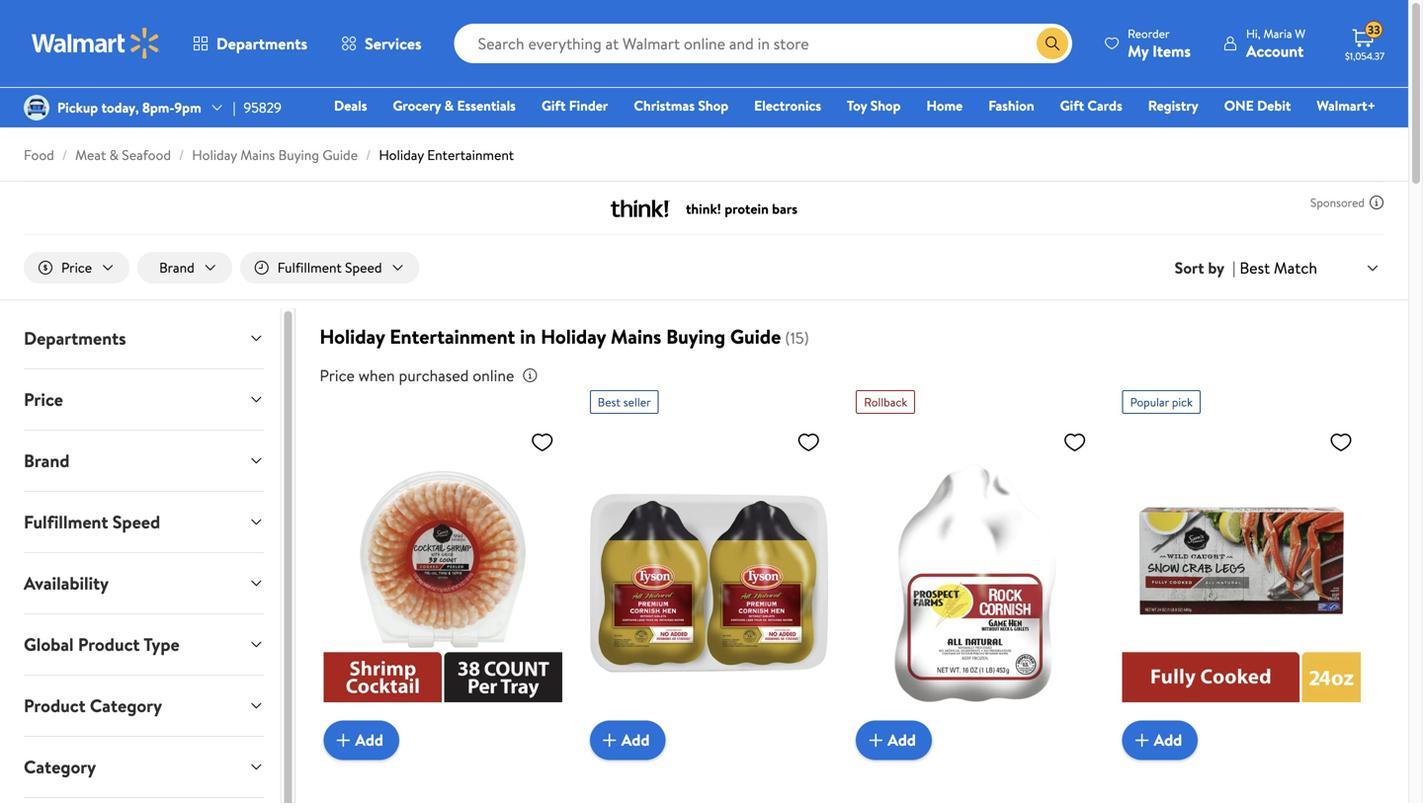 Task type: locate. For each thing, give the bounding box(es) containing it.
add to favorites list, sam's choice cooked medium shrimp cocktail ring with sauce, 16 oz image
[[531, 430, 554, 455]]

1 horizontal spatial brand
[[159, 258, 195, 277]]

cards
[[1088, 96, 1123, 115]]

1 vertical spatial fulfillment speed button
[[8, 492, 280, 553]]

fulfillment inside tab
[[24, 510, 108, 535]]

add to cart image
[[332, 729, 355, 753], [598, 729, 622, 753], [864, 729, 888, 753]]

shop right christmas on the top of page
[[698, 96, 729, 115]]

popular pick
[[1131, 394, 1193, 411]]

| 95829
[[233, 98, 282, 117]]

2 horizontal spatial /
[[366, 145, 371, 165]]

speed inside sort and filter section element
[[345, 258, 382, 277]]

1 horizontal spatial add to cart image
[[598, 729, 622, 753]]

0 vertical spatial price
[[61, 258, 92, 277]]

0 horizontal spatial guide
[[323, 145, 358, 165]]

services button
[[324, 20, 439, 67]]

product category button
[[8, 676, 280, 737]]

seller
[[624, 394, 651, 411]]

0 horizontal spatial speed
[[113, 510, 160, 535]]

product category tab
[[8, 676, 280, 737]]

1 vertical spatial category
[[24, 755, 96, 780]]

add
[[355, 730, 384, 752], [622, 730, 650, 752], [888, 730, 916, 752], [1154, 730, 1183, 752]]

0 vertical spatial fulfillment speed
[[278, 258, 382, 277]]

departments up 95829
[[217, 33, 308, 54]]

0 horizontal spatial add to cart image
[[332, 729, 355, 753]]

product down global
[[24, 694, 86, 719]]

1 shop from the left
[[698, 96, 729, 115]]

mains up seller in the left of the page
[[611, 323, 662, 351]]

0 vertical spatial speed
[[345, 258, 382, 277]]

essentials
[[457, 96, 516, 115]]

departments button
[[8, 309, 280, 369]]

departments button
[[176, 20, 324, 67]]

today,
[[101, 98, 139, 117]]

1 horizontal spatial shop
[[871, 96, 901, 115]]

0 vertical spatial best
[[1240, 257, 1271, 279]]

toy shop link
[[838, 95, 910, 116]]

1 horizontal spatial fulfillment
[[278, 258, 342, 277]]

2 shop from the left
[[871, 96, 901, 115]]

brand button up departments tab
[[138, 252, 232, 284]]

0 horizontal spatial gift
[[542, 96, 566, 115]]

|
[[233, 98, 236, 117], [1233, 257, 1236, 279]]

3 add from the left
[[888, 730, 916, 752]]

toy shop
[[847, 96, 901, 115]]

fulfillment speed inside tab
[[24, 510, 160, 535]]

food link
[[24, 145, 54, 165]]

registry link
[[1140, 95, 1208, 116]]

brand button down price tab
[[8, 431, 280, 491]]

2 vertical spatial price
[[24, 388, 63, 412]]

1 vertical spatial |
[[1233, 257, 1236, 279]]

popular
[[1131, 394, 1170, 411]]

fulfillment speed
[[278, 258, 382, 277], [24, 510, 160, 535]]

availability
[[24, 572, 109, 596]]

departments inside dropdown button
[[24, 326, 126, 351]]

shop right toy
[[871, 96, 901, 115]]

0 vertical spatial brand button
[[138, 252, 232, 284]]

2 gift from the left
[[1061, 96, 1085, 115]]

best inside best match dropdown button
[[1240, 257, 1271, 279]]

/ right seafood on the top of the page
[[179, 145, 184, 165]]

| right the by
[[1233, 257, 1236, 279]]

category down product category
[[24, 755, 96, 780]]

availability tab
[[8, 554, 280, 614]]

Walmart Site-Wide search field
[[454, 24, 1073, 63]]

0 vertical spatial brand
[[159, 258, 195, 277]]

departments up price tab
[[24, 326, 126, 351]]

0 vertical spatial fulfillment speed button
[[240, 252, 420, 284]]

food
[[24, 145, 54, 165]]

brand
[[159, 258, 195, 277], [24, 449, 70, 474]]

4 add from the left
[[1154, 730, 1183, 752]]

1 vertical spatial price
[[320, 365, 355, 387]]

online
[[473, 365, 514, 387]]

fulfillment speed button
[[240, 252, 420, 284], [8, 492, 280, 553]]

entertainment up purchased
[[390, 323, 515, 351]]

availability button
[[8, 554, 280, 614]]

brand button
[[138, 252, 232, 284], [8, 431, 280, 491]]

price button
[[24, 252, 130, 284], [8, 370, 280, 430]]

 image
[[24, 95, 49, 121]]

2 horizontal spatial add to cart image
[[864, 729, 888, 753]]

gift left cards
[[1061, 96, 1085, 115]]

1 horizontal spatial buying
[[666, 323, 726, 351]]

1 vertical spatial price button
[[8, 370, 280, 430]]

speed
[[345, 258, 382, 277], [113, 510, 160, 535]]

0 horizontal spatial shop
[[698, 96, 729, 115]]

brand inside tab
[[24, 449, 70, 474]]

0 horizontal spatial buying
[[278, 145, 319, 165]]

price button up departments tab
[[24, 252, 130, 284]]

my
[[1128, 40, 1149, 62]]

entertainment
[[427, 145, 514, 165], [390, 323, 515, 351]]

ad disclaimer and feedback image
[[1369, 195, 1385, 211]]

1 horizontal spatial gift
[[1061, 96, 1085, 115]]

hi,
[[1247, 25, 1261, 42]]

by
[[1209, 257, 1225, 279]]

3 / from the left
[[366, 145, 371, 165]]

deals link
[[325, 95, 376, 116]]

33
[[1368, 21, 1381, 38]]

1 horizontal spatial speed
[[345, 258, 382, 277]]

1 horizontal spatial fulfillment speed
[[278, 258, 382, 277]]

guide left (15)
[[731, 323, 781, 351]]

price button down departments dropdown button
[[8, 370, 280, 430]]

category inside dropdown button
[[90, 694, 162, 719]]

category up category "tab"
[[90, 694, 162, 719]]

0 horizontal spatial |
[[233, 98, 236, 117]]

account
[[1247, 40, 1304, 62]]

1 gift from the left
[[542, 96, 566, 115]]

brand inside sort and filter section element
[[159, 258, 195, 277]]

buying down 95829
[[278, 145, 319, 165]]

1 horizontal spatial &
[[445, 96, 454, 115]]

when
[[359, 365, 395, 387]]

1 horizontal spatial guide
[[731, 323, 781, 351]]

3 add button from the left
[[856, 721, 932, 761]]

1 vertical spatial departments
[[24, 326, 126, 351]]

2 add to cart image from the left
[[598, 729, 622, 753]]

best for best match
[[1240, 257, 1271, 279]]

gift cards link
[[1052, 95, 1132, 116]]

/
[[62, 145, 67, 165], [179, 145, 184, 165], [366, 145, 371, 165]]

gift left finder
[[542, 96, 566, 115]]

0 vertical spatial mains
[[240, 145, 275, 165]]

product
[[78, 633, 140, 658], [24, 694, 86, 719]]

one debit
[[1225, 96, 1292, 115]]

1 horizontal spatial /
[[179, 145, 184, 165]]

&
[[445, 96, 454, 115], [109, 145, 119, 165]]

4 add button from the left
[[1123, 721, 1199, 761]]

sam's choice cooked medium shrimp cocktail ring with sauce, 16 oz image
[[324, 422, 562, 745]]

best
[[1240, 257, 1271, 279], [598, 394, 621, 411]]

prospect farms chicken rock cornish hen, 1 lb (frozen) image
[[856, 422, 1095, 745]]

christmas shop
[[634, 96, 729, 115]]

maria
[[1264, 25, 1293, 42]]

/ down deals link
[[366, 145, 371, 165]]

hi, maria w account
[[1247, 25, 1306, 62]]

price when purchased online
[[320, 365, 514, 387]]

0 horizontal spatial fulfillment
[[24, 510, 108, 535]]

0 vertical spatial fulfillment
[[278, 258, 342, 277]]

shop for christmas shop
[[698, 96, 729, 115]]

add button
[[324, 721, 399, 761], [590, 721, 666, 761], [856, 721, 932, 761], [1123, 721, 1199, 761]]

0 vertical spatial price button
[[24, 252, 130, 284]]

gift
[[542, 96, 566, 115], [1061, 96, 1085, 115]]

departments
[[217, 33, 308, 54], [24, 326, 126, 351]]

grocery
[[393, 96, 441, 115]]

toy
[[847, 96, 867, 115]]

best match
[[1240, 257, 1318, 279]]

mains
[[240, 145, 275, 165], [611, 323, 662, 351]]

1 vertical spatial brand
[[24, 449, 70, 474]]

1 horizontal spatial best
[[1240, 257, 1271, 279]]

0 horizontal spatial brand
[[24, 449, 70, 474]]

best left seller in the left of the page
[[598, 394, 621, 411]]

walmart image
[[32, 28, 160, 59]]

2 add button from the left
[[590, 721, 666, 761]]

0 vertical spatial category
[[90, 694, 162, 719]]

0 horizontal spatial mains
[[240, 145, 275, 165]]

category tab
[[8, 738, 280, 798]]

1 vertical spatial brand button
[[8, 431, 280, 491]]

& right grocery
[[445, 96, 454, 115]]

finder
[[569, 96, 608, 115]]

guide down deals
[[323, 145, 358, 165]]

8pm-
[[142, 98, 174, 117]]

1 horizontal spatial departments
[[217, 33, 308, 54]]

1 vertical spatial speed
[[113, 510, 160, 535]]

holiday mains buying guide link
[[192, 145, 358, 165]]

gift finder
[[542, 96, 608, 115]]

/ right the food link at the left top of the page
[[62, 145, 67, 165]]

1 vertical spatial &
[[109, 145, 119, 165]]

0 vertical spatial guide
[[323, 145, 358, 165]]

2 add from the left
[[622, 730, 650, 752]]

1 vertical spatial product
[[24, 694, 86, 719]]

home
[[927, 96, 963, 115]]

3 add to cart image from the left
[[864, 729, 888, 753]]

shop for toy shop
[[871, 96, 901, 115]]

global product type
[[24, 633, 180, 658]]

category
[[90, 694, 162, 719], [24, 755, 96, 780]]

product left type
[[78, 633, 140, 658]]

fulfillment
[[278, 258, 342, 277], [24, 510, 108, 535]]

entertainment down essentials
[[427, 145, 514, 165]]

christmas
[[634, 96, 695, 115]]

0 vertical spatial &
[[445, 96, 454, 115]]

1 / from the left
[[62, 145, 67, 165]]

reorder my items
[[1128, 25, 1191, 62]]

& right the meat in the top of the page
[[109, 145, 119, 165]]

0 horizontal spatial departments
[[24, 326, 126, 351]]

1 vertical spatial fulfillment
[[24, 510, 108, 535]]

0 horizontal spatial fulfillment speed
[[24, 510, 160, 535]]

holiday right 'in'
[[541, 323, 606, 351]]

items
[[1153, 40, 1191, 62]]

0 horizontal spatial best
[[598, 394, 621, 411]]

1 vertical spatial fulfillment speed
[[24, 510, 160, 535]]

0 vertical spatial departments
[[217, 33, 308, 54]]

mains down | 95829
[[240, 145, 275, 165]]

add button for popular pick
[[1123, 721, 1199, 761]]

1 vertical spatial best
[[598, 394, 621, 411]]

1 horizontal spatial mains
[[611, 323, 662, 351]]

| left 95829
[[233, 98, 236, 117]]

0 vertical spatial product
[[78, 633, 140, 658]]

0 horizontal spatial /
[[62, 145, 67, 165]]

sam's choice frozen cooked snow crab legs, 1.5 lb image
[[1123, 422, 1361, 745]]

tab
[[8, 799, 280, 804]]

add for rollback
[[888, 730, 916, 752]]

best right the by
[[1240, 257, 1271, 279]]

1 horizontal spatial |
[[1233, 257, 1236, 279]]

holiday down grocery
[[379, 145, 424, 165]]

buying down sort and filter section element
[[666, 323, 726, 351]]

seafood
[[122, 145, 171, 165]]

global product type tab
[[8, 615, 280, 675]]

holiday up when
[[320, 323, 385, 351]]

holiday down 9pm
[[192, 145, 237, 165]]



Task type: vqa. For each thing, say whether or not it's contained in the screenshot.
Tech
no



Task type: describe. For each thing, give the bounding box(es) containing it.
food / meat & seafood / holiday mains buying guide / holiday entertainment
[[24, 145, 514, 165]]

add to favorites list, tyson all natural premium chicken cornish hen twin pack, 3.25 lb (frozen) image
[[797, 430, 821, 455]]

speed inside tab
[[113, 510, 160, 535]]

walmart+ link
[[1308, 95, 1385, 116]]

add to cart image for best seller
[[598, 729, 622, 753]]

add for best seller
[[622, 730, 650, 752]]

brand tab
[[8, 431, 280, 491]]

add to cart image for rollback
[[864, 729, 888, 753]]

deals
[[334, 96, 367, 115]]

departments inside popup button
[[217, 33, 308, 54]]

sort by |
[[1175, 257, 1236, 279]]

$1,054.37
[[1346, 49, 1385, 63]]

meat
[[75, 145, 106, 165]]

product inside product category dropdown button
[[24, 694, 86, 719]]

category button
[[8, 738, 280, 798]]

sort and filter section element
[[0, 236, 1409, 300]]

grocery & essentials link
[[384, 95, 525, 116]]

holiday entertainment in holiday mains buying guide (15)
[[320, 323, 810, 351]]

category inside dropdown button
[[24, 755, 96, 780]]

add to favorites list, sam's choice frozen cooked snow crab legs, 1.5 lb image
[[1330, 430, 1354, 455]]

fulfillment speed tab
[[8, 492, 280, 553]]

sort
[[1175, 257, 1205, 279]]

product inside global product type dropdown button
[[78, 633, 140, 658]]

one
[[1225, 96, 1254, 115]]

2 / from the left
[[179, 145, 184, 165]]

1 vertical spatial guide
[[731, 323, 781, 351]]

price tab
[[8, 370, 280, 430]]

best for best seller
[[598, 394, 621, 411]]

1 vertical spatial entertainment
[[390, 323, 515, 351]]

brand button inside sort and filter section element
[[138, 252, 232, 284]]

debit
[[1258, 96, 1292, 115]]

rollback
[[864, 394, 908, 411]]

fashion link
[[980, 95, 1044, 116]]

reorder
[[1128, 25, 1170, 42]]

9pm
[[174, 98, 201, 117]]

best seller
[[598, 394, 651, 411]]

add for popular pick
[[1154, 730, 1183, 752]]

purchased
[[399, 365, 469, 387]]

sponsored
[[1311, 194, 1365, 211]]

| inside sort and filter section element
[[1233, 257, 1236, 279]]

departments tab
[[8, 309, 280, 369]]

gift cards
[[1061, 96, 1123, 115]]

95829
[[244, 98, 282, 117]]

add to cart image
[[1131, 729, 1154, 753]]

services
[[365, 33, 422, 54]]

match
[[1274, 257, 1318, 279]]

fashion
[[989, 96, 1035, 115]]

gift for gift cards
[[1061, 96, 1085, 115]]

pickup today, 8pm-9pm
[[57, 98, 201, 117]]

gift finder link
[[533, 95, 617, 116]]

0 vertical spatial buying
[[278, 145, 319, 165]]

meat & seafood link
[[75, 145, 171, 165]]

w
[[1296, 25, 1306, 42]]

home link
[[918, 95, 972, 116]]

one debit link
[[1216, 95, 1301, 116]]

add to favorites list, prospect farms chicken rock cornish hen, 1 lb (frozen) image
[[1063, 430, 1087, 455]]

in
[[520, 323, 536, 351]]

(15)
[[785, 327, 810, 349]]

0 horizontal spatial &
[[109, 145, 119, 165]]

add button for best seller
[[590, 721, 666, 761]]

0 vertical spatial entertainment
[[427, 145, 514, 165]]

1 add button from the left
[[324, 721, 399, 761]]

1 vertical spatial mains
[[611, 323, 662, 351]]

Search search field
[[454, 24, 1073, 63]]

electronics
[[755, 96, 822, 115]]

electronics link
[[746, 95, 831, 116]]

gift for gift finder
[[542, 96, 566, 115]]

christmas shop link
[[625, 95, 738, 116]]

type
[[144, 633, 180, 658]]

holiday entertainment link
[[379, 145, 514, 165]]

price inside sort and filter section element
[[61, 258, 92, 277]]

grocery & essentials
[[393, 96, 516, 115]]

global product type button
[[8, 615, 280, 675]]

add button for rollback
[[856, 721, 932, 761]]

walmart+
[[1317, 96, 1376, 115]]

tyson all natural premium chicken cornish hen twin pack, 3.25 lb (frozen) image
[[590, 422, 829, 745]]

1 vertical spatial buying
[[666, 323, 726, 351]]

global
[[24, 633, 74, 658]]

search icon image
[[1045, 36, 1061, 51]]

1 add to cart image from the left
[[332, 729, 355, 753]]

price inside price tab
[[24, 388, 63, 412]]

fulfillment speed inside sort and filter section element
[[278, 258, 382, 277]]

product category
[[24, 694, 162, 719]]

0 vertical spatial |
[[233, 98, 236, 117]]

pickup
[[57, 98, 98, 117]]

1 add from the left
[[355, 730, 384, 752]]

registry
[[1149, 96, 1199, 115]]

pick
[[1172, 394, 1193, 411]]

best match button
[[1236, 255, 1385, 281]]

fulfillment inside sort and filter section element
[[278, 258, 342, 277]]

legal information image
[[522, 368, 538, 384]]



